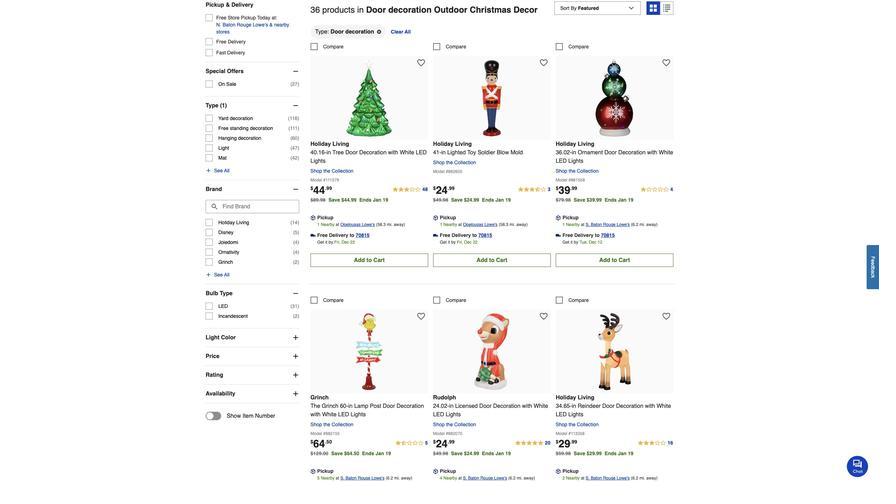 Task type: vqa. For each thing, say whether or not it's contained in the screenshot.
11th ")" from the bottom
yes



Task type: describe. For each thing, give the bounding box(es) containing it.
model # 882070
[[433, 432, 463, 437]]

# for grinch the grinch 60-in lamp post door decoration with white led lights
[[323, 432, 326, 437]]

yard decoration
[[218, 115, 253, 121]]

disney
[[218, 230, 234, 235]]

$ for 16
[[556, 440, 559, 445]]

special offers button
[[206, 62, 299, 80]]

plus image inside see all button
[[206, 272, 211, 278]]

nearby for 5 nearby s. baton rouge lowe's button
[[321, 476, 335, 481]]

door inside holiday living 34.65-in reindeer door decoration with white led lights
[[603, 403, 615, 410]]

free right "( 5 )"
[[317, 233, 328, 238]]

( 2 ) for incandescent
[[293, 313, 299, 319]]

opelousas lowe's button for truck filled image corresponding to get it by fri, dec 22 70815 button
[[341, 221, 375, 228]]

5014124979 element
[[311, 297, 344, 304]]

jan for 3
[[496, 197, 504, 203]]

get it by tue, dec 12
[[563, 240, 603, 245]]

n.
[[216, 22, 221, 27]]

living for holiday living 34.65-in reindeer door decoration with white led lights
[[578, 395, 595, 401]]

jan for 20
[[496, 451, 504, 457]]

( for light
[[291, 145, 292, 151]]

3 add from the left
[[599, 257, 610, 264]]

the
[[311, 403, 320, 410]]

shop for holiday living 34.65-in reindeer door decoration with white led lights
[[556, 422, 568, 428]]

savings save $44.99 element
[[329, 197, 391, 203]]

free up get it by tue, dec 12
[[563, 233, 573, 238]]

5014124741 element
[[433, 297, 466, 304]]

pickup & delivery
[[206, 2, 254, 8]]

5013266113 element
[[556, 297, 589, 304]]

(1)
[[220, 102, 227, 109]]

( for joiedomi
[[293, 240, 295, 245]]

shop for grinch the grinch 60-in lamp post door decoration with white led lights
[[311, 422, 322, 428]]

list box containing type:
[[311, 25, 674, 43]]

led down bulb type
[[218, 303, 228, 309]]

the for grinch
[[324, 422, 330, 428]]

baton for 1 nearby at s. baton rouge lowe's (6.2 mi. away)
[[591, 222, 602, 227]]

rudolph 24.02-in licensed door decoration with white led lights image
[[453, 313, 531, 391]]

at for truck filled image corresponding to get it by fri, dec 22 70815 button opelousas lowe's button
[[336, 222, 339, 227]]

brand
[[206, 186, 222, 192]]

lighted
[[447, 150, 466, 156]]

in inside holiday living 40.16-in tree door decoration with white led lights
[[327, 150, 331, 156]]

22 for truck filled image corresponding to get it by fri, dec 22 70815 button
[[350, 240, 355, 245]]

shop for holiday living 41-in lighted toy soldier blow mold
[[433, 160, 445, 166]]

70815 button for truck filled image corresponding to get it by fri, dec 22
[[356, 232, 370, 239]]

$79.98 save $39.99 ends jan 19
[[556, 197, 634, 203]]

19 for 4
[[628, 197, 634, 203]]

bulb type
[[206, 290, 233, 297]]

) for hanging decoration
[[298, 135, 299, 141]]

tree
[[333, 150, 344, 156]]

on
[[218, 81, 225, 87]]

2 nearby at s. baton rouge lowe's (6.2 mi. away)
[[563, 476, 658, 481]]

collection for ornament
[[577, 168, 599, 174]]

clear all
[[391, 29, 411, 35]]

decoration for 40.16-in tree door decoration with white led lights
[[359, 150, 387, 156]]

led inside holiday living 36.02-in ornament door decoration with white led lights
[[556, 158, 567, 164]]

2 vertical spatial 2
[[563, 476, 565, 481]]

free standing decoration
[[218, 125, 273, 131]]

fast delivery
[[216, 50, 245, 55]]

f e e d b a c k button
[[867, 245, 879, 290]]

( 47 )
[[291, 145, 299, 151]]

model # 882605
[[433, 169, 463, 174]]

baton inside n. baton rouge lowe's & nearby stores
[[223, 22, 236, 27]]

2 add from the left
[[477, 257, 488, 264]]

holiday living 34.65-in reindeer door decoration with white led lights
[[556, 395, 671, 418]]

2 see from the top
[[214, 272, 223, 278]]

holiday living 34.65-in reindeer door decoration with white led lights image
[[576, 313, 654, 391]]

plus image for light color
[[292, 334, 299, 341]]

standing
[[230, 125, 249, 131]]

minus image
[[292, 186, 299, 193]]

mold
[[511, 150, 523, 156]]

pickup for 1 nearby's s. baton rouge lowe's button
[[563, 215, 579, 221]]

$79.98
[[556, 197, 571, 203]]

$ 29 .99
[[556, 438, 577, 450]]

model # 882155
[[311, 432, 340, 437]]

5014124609 element
[[433, 43, 466, 50]]

grinch the grinch 60-in lamp post door decoration with white led lights image
[[331, 313, 408, 391]]

light for light
[[218, 145, 229, 151]]

decoration left close circle filled icon
[[345, 29, 374, 35]]

the for 34.65-
[[569, 422, 576, 428]]

5 for 5 nearby at s. baton rouge lowe's (6.2 mi. away)
[[317, 476, 320, 481]]

door inside rudolph 24.02-in licensed door decoration with white led lights
[[480, 403, 492, 410]]

3 add to cart from the left
[[599, 257, 630, 264]]

22 for truck filled icon's 70815 button
[[473, 240, 478, 245]]

show item number
[[227, 413, 275, 419]]

with inside rudolph 24.02-in licensed door decoration with white led lights
[[522, 403, 532, 410]]

price
[[206, 353, 220, 360]]

door inside grinch the grinch 60-in lamp post door decoration with white led lights
[[383, 403, 395, 410]]

door up close circle filled icon
[[366, 5, 386, 15]]

price button
[[206, 347, 299, 366]]

1 see all button from the top
[[206, 167, 230, 174]]

lamp
[[354, 403, 368, 410]]

.99 for 16
[[571, 440, 577, 445]]

lights inside grinch the grinch 60-in lamp post door decoration with white led lights
[[351, 412, 366, 418]]

$ for 3
[[433, 186, 436, 191]]

s. baton rouge lowe's button for 5 nearby
[[341, 475, 385, 482]]

led inside holiday living 40.16-in tree door decoration with white led lights
[[416, 150, 427, 156]]

led inside holiday living 34.65-in reindeer door decoration with white led lights
[[556, 412, 567, 418]]

1 add to cart from the left
[[354, 257, 385, 264]]

ends jan 19 element for 4
[[605, 197, 637, 203]]

holiday for holiday living 41-in lighted toy soldier blow mold
[[433, 141, 454, 148]]

holiday living 40.16-in tree door decoration with white led lights image
[[331, 60, 408, 137]]

n. baton rouge lowe's & nearby stores
[[216, 22, 289, 34]]

36.02-
[[556, 150, 572, 156]]

5 for 5
[[425, 441, 428, 446]]

color
[[221, 335, 236, 341]]

& inside n. baton rouge lowe's & nearby stores
[[270, 22, 273, 27]]

shop the collection for grinch
[[311, 422, 354, 428]]

truck filled image
[[433, 233, 438, 238]]

5001899415 element
[[311, 43, 344, 50]]

list view image
[[663, 4, 671, 12]]

opelousas for truck filled icon's 70815 button
[[463, 222, 483, 227]]

( 111 )
[[288, 125, 299, 131]]

20 button
[[515, 440, 551, 448]]

64
[[313, 438, 325, 450]]

joiedomi
[[218, 240, 238, 245]]

products
[[322, 5, 355, 15]]

$59.98 save $29.99 ends jan 19
[[556, 451, 634, 457]]

compare for 5014124907 element
[[569, 44, 589, 50]]

f
[[871, 257, 876, 260]]

chat invite button image
[[847, 456, 869, 478]]

holiday living 40.16-in tree door decoration with white led lights
[[311, 141, 427, 164]]

model # 111579
[[311, 178, 339, 183]]

stores
[[216, 29, 230, 34]]

42
[[292, 155, 298, 161]]

shop for holiday living 36.02-in ornament door decoration with white led lights
[[556, 168, 568, 174]]

1 for truck filled icon
[[440, 222, 442, 227]]

29
[[559, 438, 571, 450]]

in inside the "holiday living 41-in lighted toy soldier blow mold"
[[441, 150, 446, 156]]

2 dec from the left
[[464, 240, 472, 245]]

( 5 )
[[293, 230, 299, 235]]

plus image for availability
[[292, 390, 299, 398]]

baton for 5 nearby at s. baton rouge lowe's (6.2 mi. away)
[[346, 476, 357, 481]]

was price $89.98 element
[[311, 196, 329, 203]]

at for opelousas lowe's button related to truck filled icon's 70815 button
[[458, 222, 462, 227]]

1 dec from the left
[[342, 240, 349, 245]]

type:
[[315, 29, 329, 35]]

number
[[255, 413, 275, 419]]

nearby for 1 nearby's s. baton rouge lowe's button
[[566, 222, 580, 227]]

holiday living 41-in lighted toy soldier blow mold
[[433, 141, 523, 156]]

savings save $29.99 element
[[574, 451, 637, 457]]

1 nearby at s. baton rouge lowe's (6.2 mi. away)
[[563, 222, 658, 227]]

with for 40.16-in tree door decoration with white led lights
[[388, 150, 398, 156]]

b
[[871, 268, 876, 271]]

5 nearby at s. baton rouge lowe's (6.2 mi. away)
[[317, 476, 413, 481]]

47
[[292, 145, 298, 151]]

living for holiday living 40.16-in tree door decoration with white led lights
[[333, 141, 349, 148]]

0 horizontal spatial &
[[226, 2, 230, 8]]

$ 39 .99
[[556, 184, 577, 197]]

$ 64 .50
[[311, 438, 332, 450]]

ends for 5
[[362, 451, 374, 457]]

ends for 48
[[359, 197, 372, 203]]

by for truck filled image associated with get it by tue, dec 12
[[574, 240, 579, 245]]

save for 20
[[451, 451, 463, 457]]

actual price $44.99 element
[[311, 184, 332, 197]]

collection for lighted
[[454, 160, 476, 166]]

) for disney
[[298, 230, 299, 235]]

(6.2 for 1 nearby at s. baton rouge lowe's (6.2 mi. away)
[[631, 222, 639, 227]]

decoration right standing
[[250, 125, 273, 131]]

pickup for 5 nearby s. baton rouge lowe's button
[[317, 469, 334, 474]]

compare for "5001899415" element
[[323, 44, 344, 50]]

holiday living 41-in lighted toy soldier blow mold image
[[453, 60, 531, 137]]

2 see all button from the top
[[206, 271, 230, 278]]

$49.98 for 20
[[433, 451, 448, 457]]

pickup for truck filled image corresponding to get it by fri, dec 22 70815 button opelousas lowe's button
[[317, 215, 334, 221]]

shop the collection for 34.65-
[[556, 422, 599, 428]]

) for holiday living
[[298, 220, 299, 225]]

with for 34.65-in reindeer door decoration with white led lights
[[645, 403, 655, 410]]

1 add from the left
[[354, 257, 365, 264]]

shop the collection for 36.02-
[[556, 168, 599, 174]]

brand button
[[206, 180, 299, 199]]

lowe's inside n. baton rouge lowe's & nearby stores
[[253, 22, 268, 27]]

was price $59.98 element
[[556, 449, 574, 457]]

$129.00 save $64.50 ends jan 19
[[311, 451, 391, 457]]

3
[[548, 187, 551, 192]]

holiday living
[[218, 220, 249, 225]]

hanging decoration
[[218, 135, 261, 141]]

in inside rudolph 24.02-in licensed door decoration with white led lights
[[449, 403, 454, 410]]

1 for truck filled image associated with get it by tue, dec 12
[[563, 222, 565, 227]]

(6.2 for 5 nearby at s. baton rouge lowe's (6.2 mi. away)
[[386, 476, 393, 481]]

clear all button
[[390, 25, 412, 39]]

savings save $24.99 element for 20
[[451, 451, 514, 457]]

5 stars image
[[515, 440, 551, 448]]

model # 881558
[[556, 178, 585, 183]]

881558
[[571, 178, 585, 183]]

rouge for 4 nearby at s. baton rouge lowe's (6.2 mi. away)
[[481, 476, 493, 481]]

a
[[871, 271, 876, 273]]

( for free standing decoration
[[288, 125, 290, 131]]

lights inside rudolph 24.02-in licensed door decoration with white led lights
[[446, 412, 461, 418]]

away) for 2 nearby at s. baton rouge lowe's (6.2 mi. away)
[[647, 476, 658, 481]]

holiday for holiday living 34.65-in reindeer door decoration with white led lights
[[556, 395, 576, 401]]

2 add to cart from the left
[[477, 257, 508, 264]]

5 button
[[395, 440, 428, 448]]

hanging
[[218, 135, 237, 141]]

white for 34.65-in reindeer door decoration with white led lights
[[657, 403, 671, 410]]

holiday living 36.02-in ornament door decoration with white led lights image
[[576, 60, 654, 137]]

bulb type button
[[206, 284, 299, 303]]

save for 4
[[574, 197, 586, 203]]

availability button
[[206, 385, 299, 403]]

31
[[292, 303, 298, 309]]

$ for 4
[[556, 186, 559, 191]]

$49.98 save $24.99 ends jan 19 for 3
[[433, 197, 511, 203]]

ends jan 19 element for 5
[[362, 451, 394, 457]]

14
[[292, 220, 298, 225]]

clear
[[391, 29, 403, 35]]

toy
[[468, 150, 476, 156]]

all inside list box
[[405, 29, 411, 35]]

70815 for truck filled icon's 70815 button
[[479, 233, 492, 238]]

mi. for 4 nearby at s. baton rouge lowe's (6.2 mi. away)
[[517, 476, 523, 481]]

16
[[668, 441, 673, 446]]

decor
[[514, 5, 538, 15]]

pickup image
[[556, 469, 561, 474]]

in inside grinch the grinch 60-in lamp post door decoration with white led lights
[[348, 403, 353, 410]]

yard
[[218, 115, 229, 121]]

3 button
[[518, 186, 551, 194]]

free down stores
[[216, 39, 227, 44]]

type (1)
[[206, 102, 227, 109]]

3.5 stars image
[[518, 186, 551, 194]]

( 14 )
[[291, 220, 299, 225]]



Task type: locate. For each thing, give the bounding box(es) containing it.
0 vertical spatial type
[[206, 102, 219, 109]]

shop the collection link up 113358
[[556, 422, 602, 428]]

holiday inside holiday living 34.65-in reindeer door decoration with white led lights
[[556, 395, 576, 401]]

1 was price $49.98 element from the top
[[433, 196, 451, 203]]

the for 40.16-
[[324, 168, 330, 174]]

# up actual price $44.99 element
[[323, 178, 326, 183]]

1 nearby at opelousas lowe's (58.3 mi. away) for truck filled image corresponding to get it by fri, dec 22 70815 button
[[317, 222, 405, 227]]

$129.00
[[311, 451, 329, 457]]

1 (58.3 from the left
[[376, 222, 386, 227]]

2 was price $49.98 element from the top
[[433, 449, 451, 457]]

0 vertical spatial $24.99
[[464, 197, 479, 203]]

.99 inside $ 29 .99
[[571, 440, 577, 445]]

0 horizontal spatial add to cart button
[[311, 254, 428, 267]]

2 vertical spatial all
[[224, 272, 230, 278]]

away) for 1 nearby at s. baton rouge lowe's (6.2 mi. away)
[[647, 222, 658, 227]]

3 stars image containing 16
[[638, 440, 674, 448]]

decoration up standing
[[230, 115, 253, 121]]

away)
[[394, 222, 405, 227], [517, 222, 528, 227], [647, 222, 658, 227], [401, 476, 413, 481], [524, 476, 535, 481], [647, 476, 658, 481]]

0 horizontal spatial type
[[206, 102, 219, 109]]

door right the reindeer
[[603, 403, 615, 410]]

model
[[433, 169, 445, 174], [311, 178, 322, 183], [556, 178, 568, 183], [311, 432, 322, 437], [433, 432, 445, 437], [556, 432, 568, 437]]

truck filled image for get it by fri, dec 22
[[311, 233, 316, 238]]

1 star image
[[641, 186, 674, 194]]

jan for 4
[[618, 197, 627, 203]]

2 horizontal spatial free delivery to 70815
[[563, 233, 615, 238]]

60-
[[340, 403, 348, 410]]

3 70815 button from the left
[[601, 232, 615, 239]]

$ inside $ 64 .50
[[311, 440, 313, 445]]

actual price $64.50 element
[[311, 438, 332, 450]]

0 vertical spatial 3 stars image
[[392, 186, 428, 194]]

3 minus image from the top
[[292, 290, 299, 297]]

7 ) from the top
[[298, 220, 299, 225]]

see down the mat
[[214, 168, 223, 173]]

availability
[[206, 391, 235, 397]]

door inside holiday living 36.02-in ornament door decoration with white led lights
[[605, 150, 617, 156]]

2 down 31
[[295, 313, 298, 319]]

$ right 20
[[556, 440, 559, 445]]

offers
[[227, 68, 244, 74]]

1 vertical spatial $ 24 .99
[[433, 438, 455, 450]]

heart outline image
[[417, 59, 425, 67], [540, 59, 548, 67], [540, 313, 548, 321]]

24 down model # 882070
[[436, 438, 448, 450]]

living inside holiday living 40.16-in tree door decoration with white led lights
[[333, 141, 349, 148]]

led down 34.65-
[[556, 412, 567, 418]]

s. baton rouge lowe's button for 4 nearby
[[463, 475, 507, 482]]

decoration up clear all button
[[388, 5, 432, 15]]

1 fri, from the left
[[334, 240, 341, 245]]

with inside holiday living 40.16-in tree door decoration with white led lights
[[388, 150, 398, 156]]

&
[[226, 2, 230, 8], [270, 22, 273, 27]]

shop down 41- at the top of the page
[[433, 160, 445, 166]]

1 vertical spatial minus image
[[292, 102, 299, 109]]

1 horizontal spatial add
[[477, 257, 488, 264]]

shop the collection link for 41-
[[433, 160, 479, 166]]

6 ) from the top
[[298, 155, 299, 161]]

model up 64
[[311, 432, 322, 437]]

1 horizontal spatial by
[[451, 240, 456, 245]]

1 cart from the left
[[374, 257, 385, 264]]

1 vertical spatial see
[[214, 272, 223, 278]]

model # 113358
[[556, 432, 585, 437]]

lights for 36.02-
[[569, 158, 584, 164]]

0 horizontal spatial add to cart
[[354, 257, 385, 264]]

shop the collection up 882155
[[311, 422, 354, 428]]

) for on sale
[[298, 81, 299, 87]]

shop up model # 881558
[[556, 168, 568, 174]]

0 vertical spatial plus image
[[206, 168, 211, 173]]

1 horizontal spatial &
[[270, 22, 273, 27]]

2 70815 from the left
[[479, 233, 492, 238]]

2 horizontal spatial by
[[574, 240, 579, 245]]

licensed
[[455, 403, 478, 410]]

see up bulb type
[[214, 272, 223, 278]]

0 vertical spatial plus image
[[206, 272, 211, 278]]

0 vertical spatial $49.98 save $24.99 ends jan 19
[[433, 197, 511, 203]]

2 1 nearby at opelousas lowe's (58.3 mi. away) from the left
[[440, 222, 528, 227]]

2 70815 button from the left
[[479, 232, 492, 239]]

1 vertical spatial see all button
[[206, 271, 230, 278]]

model for 24.02-in licensed door decoration with white led lights
[[433, 432, 445, 437]]

0 horizontal spatial by
[[329, 240, 333, 245]]

nearby for opelousas lowe's button related to truck filled icon's 70815 button
[[444, 222, 457, 227]]

living up ornament
[[578, 141, 595, 148]]

.99 inside '$ 39 .99'
[[571, 186, 577, 191]]

get it by fri, dec 22
[[317, 240, 355, 245], [440, 240, 478, 245]]

decoration for 36.02-in ornament door decoration with white led lights
[[619, 150, 646, 156]]

1 70815 button from the left
[[356, 232, 370, 239]]

with
[[388, 150, 398, 156], [647, 150, 658, 156], [522, 403, 532, 410], [645, 403, 655, 410], [311, 412, 321, 418]]

.99 down model # 113358
[[571, 440, 577, 445]]

grinch for grinch
[[218, 259, 233, 265]]

1 add to cart button from the left
[[311, 254, 428, 267]]

rouge for 5 nearby at s. baton rouge lowe's (6.2 mi. away)
[[358, 476, 370, 481]]

12
[[598, 240, 603, 245]]

heart outline image
[[663, 59, 670, 67], [417, 313, 425, 321], [663, 313, 670, 321]]

1 horizontal spatial opelousas
[[463, 222, 483, 227]]

# down the 'lighted'
[[446, 169, 448, 174]]

get for truck filled image corresponding to get it by fri, dec 22
[[317, 240, 324, 245]]

0 horizontal spatial (58.3
[[376, 222, 386, 227]]

shop the collection link up 882070
[[433, 422, 479, 428]]

2 get it by fri, dec 22 from the left
[[440, 240, 478, 245]]

1 see all from the top
[[214, 168, 230, 173]]

4 button
[[641, 186, 674, 194]]

5014124907 element
[[556, 43, 589, 50]]

$ inside $ 29 .99
[[556, 440, 559, 445]]

free up n.
[[216, 15, 227, 20]]

get it by fri, dec 22 for truck filled image corresponding to get it by fri, dec 22 70815 button opelousas lowe's button
[[317, 240, 355, 245]]

save left $39.99
[[574, 197, 586, 203]]

shop the collection link for in
[[433, 422, 479, 428]]

ornament
[[578, 150, 603, 156]]

2 horizontal spatial add
[[599, 257, 610, 264]]

2 ) from the top
[[298, 115, 299, 121]]

in left the reindeer
[[572, 403, 576, 410]]

$ right 48 on the top left
[[433, 186, 436, 191]]

e up b
[[871, 262, 876, 265]]

1 vertical spatial grinch
[[311, 395, 329, 401]]

pickup image
[[311, 215, 316, 220], [433, 215, 438, 220], [556, 215, 561, 220], [311, 469, 316, 474], [433, 469, 438, 474]]

1 savings save $24.99 element from the top
[[451, 197, 514, 203]]

grinch
[[218, 259, 233, 265], [311, 395, 329, 401], [322, 403, 339, 410]]

20
[[545, 441, 551, 446]]

store
[[228, 15, 240, 20]]

compare for the 5014124741 element
[[446, 298, 466, 303]]

0 vertical spatial actual price $24.99 element
[[433, 184, 455, 197]]

11 ) from the top
[[298, 259, 299, 265]]

0 horizontal spatial get
[[317, 240, 324, 245]]

shop the collection link up 881558
[[556, 168, 602, 174]]

2 horizontal spatial 1
[[563, 222, 565, 227]]

1 it from the left
[[325, 240, 328, 245]]

0 vertical spatial savings save $24.99 element
[[451, 197, 514, 203]]

shop the collection up 113358
[[556, 422, 599, 428]]

2 see all from the top
[[214, 272, 230, 278]]

led inside rudolph 24.02-in licensed door decoration with white led lights
[[433, 412, 444, 418]]

truck filled image
[[311, 233, 316, 238], [556, 233, 561, 238]]

) for incandescent
[[298, 313, 299, 319]]

# down 24.02-
[[446, 432, 448, 437]]

collection up 111579
[[332, 168, 354, 174]]

4 nearby at s. baton rouge lowe's (6.2 mi. away)
[[440, 476, 535, 481]]

led down 24.02-
[[433, 412, 444, 418]]

1 vertical spatial &
[[270, 22, 273, 27]]

light color button
[[206, 329, 299, 347]]

shop the collection for in
[[433, 422, 476, 428]]

) for free standing decoration
[[298, 125, 299, 131]]

shop the collection link for 34.65-
[[556, 422, 602, 428]]

2 horizontal spatial 70815
[[601, 233, 615, 238]]

(6.2 for 4 nearby at s. baton rouge lowe's (6.2 mi. away)
[[509, 476, 516, 481]]

bulb
[[206, 290, 218, 297]]

1 70815 from the left
[[356, 233, 370, 238]]

$24.99 for 3
[[464, 197, 479, 203]]

2 by from the left
[[451, 240, 456, 245]]

shop the collection link up 111579
[[311, 168, 356, 174]]

the up model # 881558
[[569, 168, 576, 174]]

lights down 34.65-
[[569, 412, 584, 418]]

2 down "( 5 )"
[[295, 259, 298, 265]]

2 cart from the left
[[496, 257, 508, 264]]

christmas
[[470, 5, 511, 15]]

white inside rudolph 24.02-in licensed door decoration with white led lights
[[534, 403, 548, 410]]

lights down 24.02-
[[446, 412, 461, 418]]

save left $29.99
[[574, 451, 586, 457]]

0 horizontal spatial 1 nearby at opelousas lowe's (58.3 mi. away)
[[317, 222, 405, 227]]

save left $44.99
[[329, 197, 340, 203]]

12 ) from the top
[[298, 303, 299, 309]]

s. baton rouge lowe's button for 2 nearby
[[586, 475, 630, 482]]

opelousas for truck filled image corresponding to get it by fri, dec 22 70815 button
[[341, 222, 361, 227]]

& down the at:
[[270, 22, 273, 27]]

holiday up disney
[[218, 220, 235, 225]]

3 free delivery to 70815 from the left
[[563, 233, 615, 238]]

in inside holiday living 34.65-in reindeer door decoration with white led lights
[[572, 403, 576, 410]]

save down 882070
[[451, 451, 463, 457]]

2 1 from the left
[[440, 222, 442, 227]]

savings save $24.99 element
[[451, 197, 514, 203], [451, 451, 514, 457]]

0 vertical spatial see all
[[214, 168, 230, 173]]

$ up was price $89.98 element
[[311, 186, 313, 191]]

plus image for rating
[[292, 372, 299, 379]]

compare inside 5014124907 element
[[569, 44, 589, 50]]

it
[[325, 240, 328, 245], [448, 240, 450, 245], [571, 240, 573, 245]]

1 horizontal spatial it
[[448, 240, 450, 245]]

1 free delivery to 70815 from the left
[[317, 233, 370, 238]]

0 horizontal spatial 5
[[295, 230, 298, 235]]

1 22 from the left
[[350, 240, 355, 245]]

decoration down "free standing decoration"
[[238, 135, 261, 141]]

list box
[[311, 25, 674, 43]]

savings save $64.50 element
[[331, 451, 394, 457]]

2 opelousas lowe's button from the left
[[463, 221, 498, 228]]

on sale
[[218, 81, 236, 87]]

free delivery
[[216, 39, 246, 44]]

2 truck filled image from the left
[[556, 233, 561, 238]]

1 vertical spatial light
[[206, 335, 220, 341]]

2 horizontal spatial cart
[[619, 257, 630, 264]]

at:
[[272, 15, 277, 20]]

light inside button
[[206, 335, 220, 341]]

door inside holiday living 40.16-in tree door decoration with white led lights
[[346, 150, 358, 156]]

1 vertical spatial ( 2 )
[[293, 313, 299, 319]]

white inside holiday living 34.65-in reindeer door decoration with white led lights
[[657, 403, 671, 410]]

.99 for 48
[[325, 186, 332, 191]]

1 vertical spatial type
[[220, 290, 233, 297]]

shop the collection link for 36.02-
[[556, 168, 602, 174]]

holiday for holiday living 40.16-in tree door decoration with white led lights
[[311, 141, 331, 148]]

2 add to cart button from the left
[[433, 254, 551, 267]]

shop the collection up 881558
[[556, 168, 599, 174]]

ends jan 19 element
[[359, 197, 391, 203], [482, 197, 514, 203], [605, 197, 637, 203], [362, 451, 394, 457], [482, 451, 514, 457], [605, 451, 637, 457]]

get
[[317, 240, 324, 245], [440, 240, 447, 245], [563, 240, 570, 245]]

.99 inside $ 44 .99
[[325, 186, 332, 191]]

27
[[292, 81, 298, 87]]

( 2 ) down "( 5 )"
[[293, 259, 299, 265]]

model for 41-in lighted toy soldier blow mold
[[433, 169, 445, 174]]

1 nearby at opelousas lowe's (58.3 mi. away) for truck filled icon's 70815 button
[[440, 222, 528, 227]]

(58.3 for opelousas lowe's button related to truck filled icon's 70815 button
[[499, 222, 509, 227]]

( 2 ) for grinch
[[293, 259, 299, 265]]

0 vertical spatial $ 24 .99
[[433, 184, 455, 197]]

3 stars image
[[392, 186, 428, 194], [638, 440, 674, 448]]

(58.3
[[376, 222, 386, 227], [499, 222, 509, 227]]

actual price $24.99 element right 48 on the top left
[[433, 184, 455, 197]]

at for s. baton rouge lowe's button associated with 2 nearby
[[581, 476, 585, 481]]

was price $49.98 element down model # 882605
[[433, 196, 451, 203]]

pickup for 4 nearby s. baton rouge lowe's button
[[440, 469, 456, 474]]

type: door decoration
[[315, 29, 374, 35]]

the for 41-
[[446, 160, 453, 166]]

shop for rudolph 24.02-in licensed door decoration with white led lights
[[433, 422, 445, 428]]

ends
[[359, 197, 372, 203], [482, 197, 494, 203], [605, 197, 617, 203], [362, 451, 374, 457], [482, 451, 494, 457], [605, 451, 617, 457]]

3 get from the left
[[563, 240, 570, 245]]

$49.98 save $24.99 ends jan 19 down 882605 at right
[[433, 197, 511, 203]]

2 down $59.98
[[563, 476, 565, 481]]

lights inside holiday living 36.02-in ornament door decoration with white led lights
[[569, 158, 584, 164]]

model left 882605 at right
[[433, 169, 445, 174]]

living up the 'lighted'
[[455, 141, 472, 148]]

2 $49.98 save $24.99 ends jan 19 from the top
[[433, 451, 511, 457]]

living inside the "holiday living 41-in lighted toy soldier blow mold"
[[455, 141, 472, 148]]

lights inside holiday living 34.65-in reindeer door decoration with white led lights
[[569, 412, 584, 418]]

lights down the 36.02-
[[569, 158, 584, 164]]

2 horizontal spatial add to cart
[[599, 257, 630, 264]]

0 vertical spatial ( 2 )
[[293, 259, 299, 265]]

0 horizontal spatial dec
[[342, 240, 349, 245]]

1 $ 24 .99 from the top
[[433, 184, 455, 197]]

0 vertical spatial all
[[405, 29, 411, 35]]

2 ( 2 ) from the top
[[293, 313, 299, 319]]

39
[[559, 184, 571, 197]]

see all button up bulb type
[[206, 271, 230, 278]]

light color
[[206, 335, 236, 341]]

.99 down model # 881558
[[571, 186, 577, 191]]

1 $24.99 from the top
[[464, 197, 479, 203]]

24 for 20
[[436, 438, 448, 450]]

was price $49.98 element for 20
[[433, 449, 451, 457]]

$44.99
[[342, 197, 357, 203]]

door inside list box
[[331, 29, 344, 35]]

9 ) from the top
[[298, 240, 299, 245]]

0 vertical spatial $49.98
[[433, 197, 448, 203]]

.99 down model # 882070
[[448, 440, 455, 445]]

2 actual price $24.99 element from the top
[[433, 438, 455, 450]]

it for truck filled image corresponding to get it by fri, dec 22
[[325, 240, 328, 245]]

$ 24 .99 right 48 on the top left
[[433, 184, 455, 197]]

3 1 from the left
[[563, 222, 565, 227]]

$ 24 .99
[[433, 184, 455, 197], [433, 438, 455, 450]]

model left 882070
[[433, 432, 445, 437]]

ends for 20
[[482, 451, 494, 457]]

holiday inside the "holiday living 41-in lighted toy soldier blow mold"
[[433, 141, 454, 148]]

1 horizontal spatial type
[[220, 290, 233, 297]]

$64.50
[[344, 451, 359, 457]]

1 vertical spatial plus image
[[292, 372, 299, 379]]

see all button down the mat
[[206, 167, 230, 174]]

in left tree
[[327, 150, 331, 156]]

2 horizontal spatial get
[[563, 240, 570, 245]]

1 vertical spatial $49.98 save $24.99 ends jan 19
[[433, 451, 511, 457]]

3 stars image containing 48
[[392, 186, 428, 194]]

10 ) from the top
[[298, 249, 299, 255]]

1 actual price $24.99 element from the top
[[433, 184, 455, 197]]

1.5 stars image
[[395, 440, 428, 448]]

1 see from the top
[[214, 168, 223, 173]]

pickup image for truck filled image associated with get it by tue, dec 12
[[556, 215, 561, 220]]

0 vertical spatial 2
[[295, 259, 298, 265]]

( 31 )
[[291, 303, 299, 309]]

dec
[[342, 240, 349, 245], [464, 240, 472, 245], [589, 240, 597, 245]]

0 horizontal spatial 3 stars image
[[392, 186, 428, 194]]

19
[[383, 197, 388, 203], [506, 197, 511, 203], [628, 197, 634, 203], [386, 451, 391, 457], [506, 451, 511, 457], [628, 451, 634, 457]]

d
[[871, 265, 876, 268]]

soldier
[[478, 150, 495, 156]]

n. baton rouge lowe's & nearby stores button
[[216, 21, 299, 35]]

fast
[[216, 50, 226, 55]]

in inside holiday living 36.02-in ornament door decoration with white led lights
[[572, 150, 576, 156]]

holiday up the 36.02-
[[556, 141, 576, 148]]

1 minus image from the top
[[292, 68, 299, 75]]

1 horizontal spatial get it by fri, dec 22
[[440, 240, 478, 245]]

3 cart from the left
[[619, 257, 630, 264]]

holiday up 40.16-
[[311, 141, 331, 148]]

1 horizontal spatial get
[[440, 240, 447, 245]]

led inside grinch the grinch 60-in lamp post door decoration with white led lights
[[338, 412, 349, 418]]

all for first see all button from the top of the page
[[224, 168, 230, 173]]

plus image
[[206, 272, 211, 278], [292, 372, 299, 379], [292, 390, 299, 398]]

0 vertical spatial see all button
[[206, 167, 230, 174]]

1 get from the left
[[317, 240, 324, 245]]

# for holiday living 40.16-in tree door decoration with white led lights
[[323, 178, 326, 183]]

was price $49.98 element
[[433, 196, 451, 203], [433, 449, 451, 457]]

( for led
[[291, 303, 292, 309]]

c
[[871, 273, 876, 276]]

0 horizontal spatial truck filled image
[[311, 233, 316, 238]]

s. baton rouge lowe's button
[[586, 221, 630, 228], [341, 475, 385, 482], [463, 475, 507, 482], [586, 475, 630, 482]]

2 opelousas from the left
[[463, 222, 483, 227]]

grid view image
[[650, 4, 657, 12]]

2 24 from the top
[[436, 438, 448, 450]]

2 horizontal spatial add to cart button
[[556, 254, 674, 267]]

door right tree
[[346, 150, 358, 156]]

2 (58.3 from the left
[[499, 222, 509, 227]]

3 add to cart button from the left
[[556, 254, 674, 267]]

rouge for 2 nearby at s. baton rouge lowe's (6.2 mi. away)
[[603, 476, 616, 481]]

free right truck filled icon
[[440, 233, 450, 238]]

1 ( 4 ) from the top
[[293, 240, 299, 245]]

savings save $39.99 element
[[574, 197, 637, 203]]

$49.98 down model # 882605
[[433, 197, 448, 203]]

2 vertical spatial plus image
[[292, 390, 299, 398]]

1 1 from the left
[[317, 222, 320, 227]]

Find Brand text field
[[206, 200, 299, 213]]

all
[[405, 29, 411, 35], [224, 168, 230, 173], [224, 272, 230, 278]]

2 free delivery to 70815 from the left
[[440, 233, 492, 238]]

shop the collection up 882605 at right
[[433, 160, 476, 166]]

the up model # 882070
[[446, 422, 453, 428]]

white inside holiday living 36.02-in ornament door decoration with white led lights
[[659, 150, 674, 156]]

compare inside 5014124979 element
[[323, 298, 344, 303]]

$ inside '$ 39 .99'
[[556, 186, 559, 191]]

0 horizontal spatial 70815 button
[[356, 232, 370, 239]]

) for ornativity
[[298, 249, 299, 255]]

f e e d b a c k
[[871, 257, 876, 278]]

# up 'actual price $39.99' element
[[569, 178, 571, 183]]

$49.98 save $24.99 ends jan 19 for 20
[[433, 451, 511, 457]]

0 vertical spatial see
[[214, 168, 223, 173]]

rouge inside n. baton rouge lowe's & nearby stores
[[237, 22, 252, 27]]

0 horizontal spatial 22
[[350, 240, 355, 245]]

model for the grinch 60-in lamp post door decoration with white led lights
[[311, 432, 322, 437]]

lights down "lamp"
[[351, 412, 366, 418]]

plus image inside rating button
[[292, 372, 299, 379]]

1 horizontal spatial 3 stars image
[[638, 440, 674, 448]]

1 vertical spatial 2
[[295, 313, 298, 319]]

) for joiedomi
[[298, 240, 299, 245]]

2 minus image from the top
[[292, 102, 299, 109]]

the up model # 882605
[[446, 160, 453, 166]]

2 vertical spatial minus image
[[292, 290, 299, 297]]

led left 41- at the top of the page
[[416, 150, 427, 156]]

nearby for truck filled image corresponding to get it by fri, dec 22 70815 button opelousas lowe's button
[[321, 222, 335, 227]]

2 horizontal spatial dec
[[589, 240, 597, 245]]

door right licensed
[[480, 403, 492, 410]]

plus image inside 'light color' button
[[292, 334, 299, 341]]

at for 5 nearby s. baton rouge lowe's button
[[336, 476, 339, 481]]

22
[[350, 240, 355, 245], [473, 240, 478, 245]]

2 horizontal spatial it
[[571, 240, 573, 245]]

grinch left 60-
[[322, 403, 339, 410]]

model up "29"
[[556, 432, 568, 437]]

with inside holiday living 36.02-in ornament door decoration with white led lights
[[647, 150, 658, 156]]

2 $49.98 from the top
[[433, 451, 448, 457]]

nearby
[[274, 22, 289, 27]]

13 ) from the top
[[298, 313, 299, 319]]

see all for first see all button from the top of the page
[[214, 168, 230, 173]]

2 vertical spatial plus image
[[292, 353, 299, 360]]

living inside holiday living 34.65-in reindeer door decoration with white led lights
[[578, 395, 595, 401]]

the for 36.02-
[[569, 168, 576, 174]]

actual price $24.99 element
[[433, 184, 455, 197], [433, 438, 455, 450]]

living up tree
[[333, 141, 349, 148]]

882070
[[448, 432, 463, 437]]

2 $ 24 .99 from the top
[[433, 438, 455, 450]]

nearby for 4 nearby s. baton rouge lowe's button
[[444, 476, 457, 481]]

1 $49.98 save $24.99 ends jan 19 from the top
[[433, 197, 511, 203]]

0 vertical spatial 24
[[436, 184, 448, 197]]

type
[[206, 102, 219, 109], [220, 290, 233, 297]]

0 horizontal spatial opelousas
[[341, 222, 361, 227]]

with inside grinch the grinch 60-in lamp post door decoration with white led lights
[[311, 412, 321, 418]]

) for light
[[298, 145, 299, 151]]

the
[[446, 160, 453, 166], [324, 168, 330, 174], [569, 168, 576, 174], [324, 422, 330, 428], [446, 422, 453, 428], [569, 422, 576, 428]]

compare inside 5014124609 element
[[446, 44, 466, 50]]

1 horizontal spatial add to cart
[[477, 257, 508, 264]]

$ down model # 882070
[[433, 440, 436, 445]]

shop the collection up 111579
[[311, 168, 354, 174]]

compare inside the 5014124741 element
[[446, 298, 466, 303]]

0 vertical spatial was price $49.98 element
[[433, 196, 451, 203]]

holiday up 41- at the top of the page
[[433, 141, 454, 148]]

( for ornativity
[[293, 249, 295, 255]]

1 vertical spatial $24.99
[[464, 451, 479, 457]]

show
[[227, 413, 241, 419]]

in left "lamp"
[[348, 403, 353, 410]]

decoration inside holiday living 36.02-in ornament door decoration with white led lights
[[619, 150, 646, 156]]

1 opelousas from the left
[[341, 222, 361, 227]]

minus image inside special offers button
[[292, 68, 299, 75]]

4
[[671, 187, 673, 192], [295, 240, 298, 245], [295, 249, 298, 255], [440, 476, 442, 481]]

3 it from the left
[[571, 240, 573, 245]]

1 horizontal spatial truck filled image
[[556, 233, 561, 238]]

$49.98 for 3
[[433, 197, 448, 203]]

1 horizontal spatial 70815 button
[[479, 232, 492, 239]]

0 horizontal spatial fri,
[[334, 240, 341, 245]]

2 horizontal spatial 70815 button
[[601, 232, 615, 239]]

decoration inside rudolph 24.02-in licensed door decoration with white led lights
[[493, 403, 521, 410]]

1 get it by fri, dec 22 from the left
[[317, 240, 355, 245]]

actual price $29.99 element
[[556, 438, 577, 450]]

decoration inside holiday living 40.16-in tree door decoration with white led lights
[[359, 150, 387, 156]]

882155
[[326, 432, 340, 437]]

2 fri, from the left
[[457, 240, 463, 245]]

3 stars image for 44
[[392, 186, 428, 194]]

3 ) from the top
[[298, 125, 299, 131]]

1 vertical spatial actual price $24.99 element
[[433, 438, 455, 450]]

111579
[[326, 178, 339, 183]]

with inside holiday living 34.65-in reindeer door decoration with white led lights
[[645, 403, 655, 410]]

1 vertical spatial all
[[224, 168, 230, 173]]

2 get from the left
[[440, 240, 447, 245]]

compare inside the 5013266113 element
[[569, 298, 589, 303]]

shop up model # 111579
[[311, 168, 322, 174]]

1 horizontal spatial (58.3
[[499, 222, 509, 227]]

s. for 2 nearby
[[586, 476, 590, 481]]

in left ornament
[[572, 150, 576, 156]]

close circle filled image
[[377, 30, 381, 34]]

1 horizontal spatial free delivery to 70815
[[440, 233, 492, 238]]

1 vertical spatial was price $49.98 element
[[433, 449, 451, 457]]

tue,
[[580, 240, 588, 245]]

$49.98 save $24.99 ends jan 19
[[433, 197, 511, 203], [433, 451, 511, 457]]

0 horizontal spatial free delivery to 70815
[[317, 233, 370, 238]]

1 horizontal spatial 1
[[440, 222, 442, 227]]

mi. for 2 nearby at s. baton rouge lowe's (6.2 mi. away)
[[640, 476, 645, 481]]

2 $24.99 from the top
[[464, 451, 479, 457]]

0 vertical spatial &
[[226, 2, 230, 8]]

shop the collection link up 882605 at right
[[433, 160, 479, 166]]

$ up $129.00
[[311, 440, 313, 445]]

door right ornament
[[605, 150, 617, 156]]

0 vertical spatial light
[[218, 145, 229, 151]]

the up model # 882155
[[324, 422, 330, 428]]

s. for 5 nearby
[[341, 476, 345, 481]]

decoration inside holiday living 34.65-in reindeer door decoration with white led lights
[[616, 403, 644, 410]]

e up d
[[871, 260, 876, 262]]

see all up bulb type
[[214, 272, 230, 278]]

1 by from the left
[[329, 240, 333, 245]]

type inside button
[[220, 290, 233, 297]]

1 ( 2 ) from the top
[[293, 259, 299, 265]]

2 22 from the left
[[473, 240, 478, 245]]

show item number element
[[206, 412, 275, 420]]

1 opelousas lowe's button from the left
[[341, 221, 375, 228]]

3 by from the left
[[574, 240, 579, 245]]

incandescent
[[218, 313, 248, 319]]

) for led
[[298, 303, 299, 309]]

collection for door
[[454, 422, 476, 428]]

36
[[311, 5, 320, 15]]

actual price $24.99 element for 3
[[433, 184, 455, 197]]

decoration inside grinch the grinch 60-in lamp post door decoration with white led lights
[[397, 403, 424, 410]]

2 ( 4 ) from the top
[[293, 249, 299, 255]]

$ for 5
[[311, 440, 313, 445]]

& up the store
[[226, 2, 230, 8]]

plus image
[[206, 168, 211, 173], [292, 334, 299, 341], [292, 353, 299, 360]]

actual price $39.99 element
[[556, 184, 577, 197]]

at for 4 nearby s. baton rouge lowe's button
[[458, 476, 462, 481]]

$89.98 save $44.99 ends jan 19
[[311, 197, 388, 203]]

882605
[[448, 169, 463, 174]]

type right the bulb
[[220, 290, 233, 297]]

save down .50
[[331, 451, 343, 457]]

24.02-
[[433, 403, 449, 410]]

4 inside the 1 star 'image'
[[671, 187, 673, 192]]

model for 36.02-in ornament door decoration with white led lights
[[556, 178, 568, 183]]

free delivery to 70815 for opelousas lowe's button related to truck filled icon's 70815 button
[[440, 233, 492, 238]]

1 $49.98 from the top
[[433, 197, 448, 203]]

baton
[[223, 22, 236, 27], [591, 222, 602, 227], [346, 476, 357, 481], [468, 476, 479, 481], [591, 476, 602, 481]]

ends jan 19 element for 16
[[605, 451, 637, 457]]

( 2 )
[[293, 259, 299, 265], [293, 313, 299, 319]]

fri,
[[334, 240, 341, 245], [457, 240, 463, 245]]

1
[[317, 222, 320, 227], [440, 222, 442, 227], [563, 222, 565, 227]]

1 horizontal spatial fri,
[[457, 240, 463, 245]]

1 24 from the top
[[436, 184, 448, 197]]

minus image inside the bulb type button
[[292, 290, 299, 297]]

free down yard on the left
[[218, 125, 229, 131]]

light left color
[[206, 335, 220, 341]]

by for truck filled image corresponding to get it by fri, dec 22
[[329, 240, 333, 245]]

opelousas lowe's button for truck filled icon's 70815 button
[[463, 221, 498, 228]]

was price $129.00 element
[[311, 449, 331, 457]]

white inside grinch the grinch 60-in lamp post door decoration with white led lights
[[322, 412, 337, 418]]

free store pickup today at:
[[216, 15, 277, 20]]

( for incandescent
[[293, 313, 295, 319]]

(6.2
[[631, 222, 639, 227], [386, 476, 393, 481], [509, 476, 516, 481], [631, 476, 639, 481]]

jan
[[373, 197, 381, 203], [496, 197, 504, 203], [618, 197, 627, 203], [376, 451, 384, 457], [496, 451, 504, 457], [618, 451, 627, 457]]

1 1 nearby at opelousas lowe's (58.3 mi. away) from the left
[[317, 222, 405, 227]]

.99 down model # 882605
[[448, 186, 455, 191]]

compare inside "5001899415" element
[[323, 44, 344, 50]]

plus image inside price button
[[292, 353, 299, 360]]

2 e from the top
[[871, 262, 876, 265]]

minus image for type
[[292, 102, 299, 109]]

0 horizontal spatial opelousas lowe's button
[[341, 221, 375, 228]]

1 vertical spatial 3 stars image
[[638, 440, 674, 448]]

door right type:
[[331, 29, 344, 35]]

holiday inside holiday living 40.16-in tree door decoration with white led lights
[[311, 141, 331, 148]]

$49.98 save $24.99 ends jan 19 down 882070
[[433, 451, 511, 457]]

) for mat
[[298, 155, 299, 161]]

0 vertical spatial 5
[[295, 230, 298, 235]]

2 it from the left
[[448, 240, 450, 245]]

1 horizontal spatial cart
[[496, 257, 508, 264]]

1 horizontal spatial 1 nearby at opelousas lowe's (58.3 mi. away)
[[440, 222, 528, 227]]

1 e from the top
[[871, 260, 876, 262]]

0 vertical spatial minus image
[[292, 68, 299, 75]]

holiday for holiday living 36.02-in ornament door decoration with white led lights
[[556, 141, 576, 148]]

holiday living 36.02-in ornament door decoration with white led lights
[[556, 141, 674, 164]]

1 ) from the top
[[298, 81, 299, 87]]

was price $79.98 element
[[556, 196, 574, 203]]

1 vertical spatial see all
[[214, 272, 230, 278]]

fri, for truck filled icon's 70815 button
[[457, 240, 463, 245]]

) for yard decoration
[[298, 115, 299, 121]]

shop up model # 113358
[[556, 422, 568, 428]]

collection up 882155
[[332, 422, 354, 428]]

holiday inside holiday living 36.02-in ornament door decoration with white led lights
[[556, 141, 576, 148]]

(6.2 for 2 nearby at s. baton rouge lowe's (6.2 mi. away)
[[631, 476, 639, 481]]

minus image
[[292, 68, 299, 75], [292, 102, 299, 109], [292, 290, 299, 297]]

0 vertical spatial ( 4 )
[[293, 240, 299, 245]]

white inside holiday living 40.16-in tree door decoration with white led lights
[[400, 150, 414, 156]]

1 vertical spatial savings save $24.99 element
[[451, 451, 514, 457]]

minus image up 31
[[292, 290, 299, 297]]

plus image inside see all button
[[206, 168, 211, 173]]

plus image inside availability button
[[292, 390, 299, 398]]

5 inside image
[[425, 441, 428, 446]]

1 horizontal spatial add to cart button
[[433, 254, 551, 267]]

48 button
[[392, 186, 428, 194]]

8 ) from the top
[[298, 230, 299, 235]]

3 70815 from the left
[[601, 233, 615, 238]]

1 vertical spatial plus image
[[292, 334, 299, 341]]

living inside holiday living 36.02-in ornament door decoration with white led lights
[[578, 141, 595, 148]]

2 vertical spatial grinch
[[322, 403, 339, 410]]

to
[[350, 233, 354, 238], [472, 233, 477, 238], [595, 233, 600, 238], [367, 257, 372, 264], [489, 257, 495, 264], [612, 257, 617, 264]]

$24.99
[[464, 197, 479, 203], [464, 451, 479, 457]]

shop the collection for 41-
[[433, 160, 476, 166]]

lowe's
[[253, 22, 268, 27], [362, 222, 375, 227], [485, 222, 498, 227], [617, 222, 630, 227], [372, 476, 385, 481], [494, 476, 507, 481], [617, 476, 630, 481]]

3 dec from the left
[[589, 240, 597, 245]]

save for 3
[[451, 197, 463, 203]]

5 ) from the top
[[298, 145, 299, 151]]

4 ) from the top
[[298, 135, 299, 141]]

collection up 881558
[[577, 168, 599, 174]]

2 horizontal spatial 5
[[425, 441, 428, 446]]

1 horizontal spatial 70815
[[479, 233, 492, 238]]

2 savings save $24.99 element from the top
[[451, 451, 514, 457]]

ends for 4
[[605, 197, 617, 203]]

1 truck filled image from the left
[[311, 233, 316, 238]]

lights inside holiday living 40.16-in tree door decoration with white led lights
[[311, 158, 326, 164]]

shop the collection link up 882155
[[311, 422, 356, 428]]

2 vertical spatial 5
[[317, 476, 320, 481]]

in right products
[[357, 5, 364, 15]]

( for grinch
[[293, 259, 295, 265]]

$ inside $ 44 .99
[[311, 186, 313, 191]]

item
[[243, 413, 254, 419]]

cart
[[374, 257, 385, 264], [496, 257, 508, 264], [619, 257, 630, 264]]



